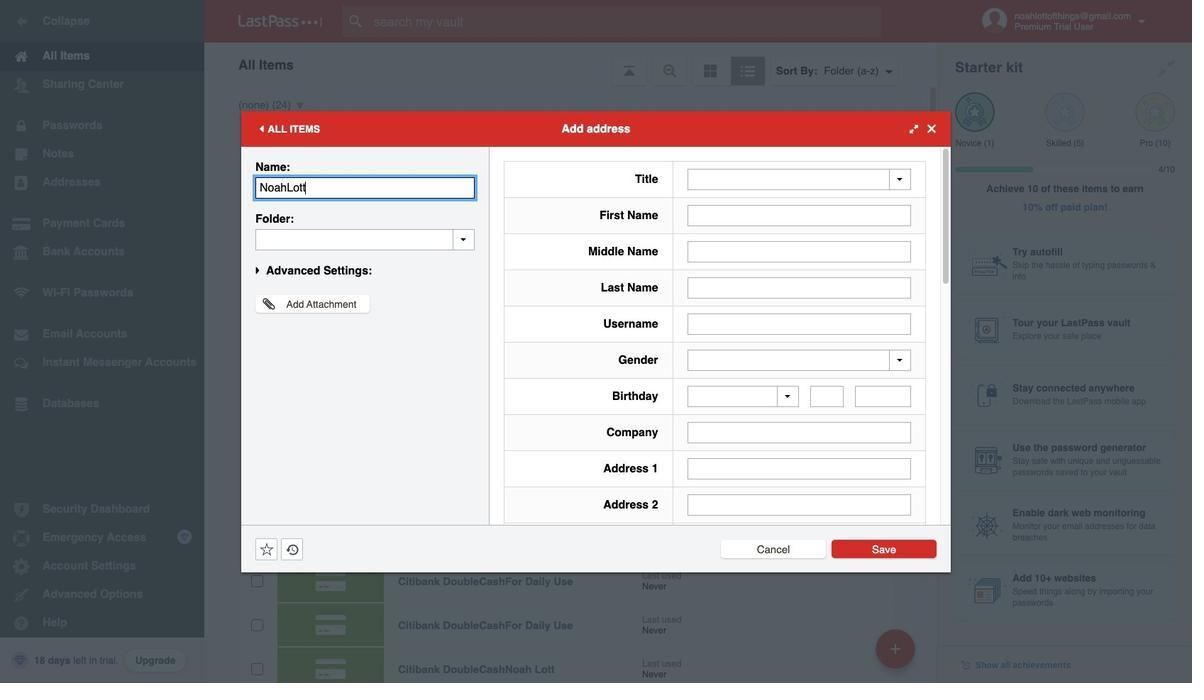 Task type: locate. For each thing, give the bounding box(es) containing it.
vault options navigation
[[204, 43, 938, 85]]

search my vault text field
[[342, 6, 909, 37]]

None text field
[[256, 177, 475, 198], [688, 205, 911, 226], [688, 277, 911, 298], [688, 313, 911, 335], [811, 386, 844, 407], [688, 422, 911, 444], [688, 495, 911, 516], [256, 177, 475, 198], [688, 205, 911, 226], [688, 277, 911, 298], [688, 313, 911, 335], [811, 386, 844, 407], [688, 422, 911, 444], [688, 495, 911, 516]]

None text field
[[256, 229, 475, 250], [688, 241, 911, 262], [855, 386, 911, 407], [688, 459, 911, 480], [256, 229, 475, 250], [688, 241, 911, 262], [855, 386, 911, 407], [688, 459, 911, 480]]

dialog
[[241, 111, 951, 684]]



Task type: describe. For each thing, give the bounding box(es) containing it.
new item image
[[891, 644, 901, 654]]

new item navigation
[[871, 625, 924, 684]]

main navigation navigation
[[0, 0, 204, 684]]

Search search field
[[342, 6, 909, 37]]

lastpass image
[[238, 15, 322, 28]]



